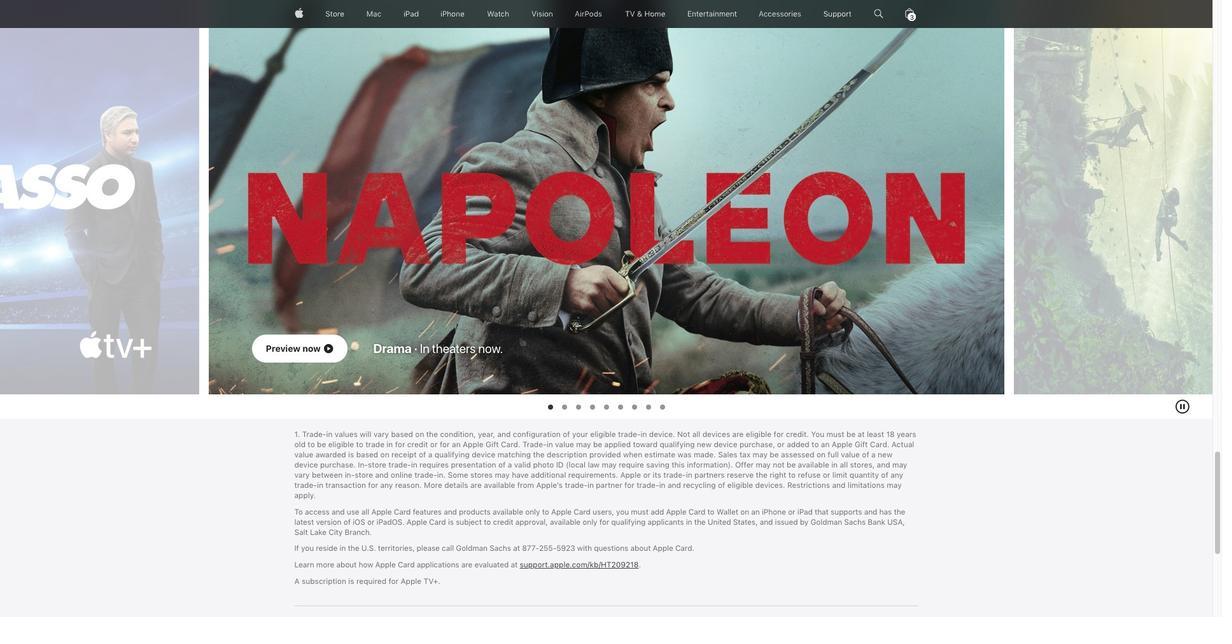 Task type: vqa. For each thing, say whether or not it's contained in the screenshot.
the middle life
no



Task type: locate. For each thing, give the bounding box(es) containing it.
1 vertical spatial new
[[878, 451, 893, 460]]

5923
[[557, 545, 575, 554]]

information).
[[687, 461, 733, 470]]

1 horizontal spatial new
[[878, 451, 893, 460]]

least
[[867, 431, 884, 440]]

mac image
[[367, 0, 381, 28]]

an up the states,
[[752, 508, 760, 517]]

in down the between
[[317, 482, 323, 490]]

1 vertical spatial trade-
[[523, 441, 547, 450]]

a up stores,
[[872, 451, 876, 460]]

credit inside to access and use all apple card features and products available only to apple card users, you must add apple card to wallet on an iphone or ipad that supports and has the latest version of ios or ipados. apple card is subject to credit approval, available only for qualifying applicants in the united states, and issued by goldman sachs bank usa, salt lake city branch.
[[493, 518, 514, 527]]

supports
[[831, 508, 862, 517]]

sachs down supports on the bottom right of page
[[845, 518, 866, 527]]

device down old
[[294, 461, 318, 470]]

0 vertical spatial only
[[525, 508, 540, 517]]

device up presentation
[[472, 451, 496, 460]]

has
[[880, 508, 892, 517]]

1 vertical spatial is
[[448, 518, 454, 527]]

device
[[714, 441, 738, 450], [472, 451, 496, 460], [294, 461, 318, 470]]

now for preview now
[[303, 344, 321, 354]]

1 horizontal spatial you
[[616, 508, 629, 517]]

be up not
[[770, 451, 779, 460]]

full
[[828, 451, 839, 460]]

0 horizontal spatial now
[[303, 344, 321, 354]]

is inside to access and use all apple card features and products available only to apple card users, you must add apple card to wallet on an iphone or ipad that supports and has the latest version of ios or ipados. apple card is subject to credit approval, available only for qualifying applicants in the united states, and issued by goldman sachs bank usa, salt lake city branch.
[[448, 518, 454, 527]]

for
[[774, 431, 784, 440], [395, 441, 405, 450], [440, 441, 450, 450], [368, 482, 378, 490], [625, 482, 635, 490], [600, 518, 609, 527], [389, 577, 399, 586]]

0 horizontal spatial apple gift card.
[[463, 441, 521, 450]]

reason.
[[395, 482, 422, 490]]

in right reside
[[340, 545, 346, 554]]

1 vertical spatial at
[[513, 545, 520, 554]]

all right not
[[693, 431, 701, 440]]

2 vertical spatial all
[[362, 508, 369, 517]]

1 horizontal spatial sachs
[[845, 518, 866, 527]]

value up stores,
[[841, 451, 860, 460]]

1 horizontal spatial must
[[827, 431, 845, 440]]

store down the trade
[[368, 461, 386, 470]]

at left the 877-
[[513, 545, 520, 554]]

reside
[[316, 545, 338, 554]]

credit.
[[786, 431, 809, 440]]

available up 'approval,' at the left bottom of page
[[493, 508, 523, 517]]

device up sales
[[714, 441, 738, 450]]

will
[[360, 431, 372, 440]]

in.
[[437, 471, 446, 480]]

1 horizontal spatial credit
[[493, 518, 514, 527]]

qualifying inside to access and use all apple card features and products available only to apple card users, you must add apple card to wallet on an iphone or ipad that supports and has the latest version of ios or ipados. apple card is subject to credit approval, available only for qualifying applicants in the united states, and issued by goldman sachs bank usa, salt lake city branch.
[[611, 518, 646, 527]]

1 horizontal spatial goldman
[[811, 518, 842, 527]]

in right the trade
[[387, 441, 393, 450]]

at right the evaluated
[[511, 561, 518, 570]]

you
[[616, 508, 629, 517], [301, 545, 314, 554]]

are up tax
[[733, 431, 744, 440]]

id
[[556, 461, 564, 470]]

condition,
[[440, 431, 476, 440]]

eligible down the values
[[328, 441, 354, 450]]

trade- down the its
[[637, 482, 659, 490]]

1 vertical spatial goldman
[[456, 545, 488, 554]]

goldman
[[811, 518, 842, 527], [456, 545, 488, 554]]

0 horizontal spatial trade-
[[302, 431, 326, 440]]

store
[[368, 461, 386, 470], [355, 471, 373, 480]]

255-
[[539, 545, 557, 554]]

trade-
[[618, 431, 641, 440], [389, 461, 411, 470], [415, 471, 437, 480], [664, 471, 686, 480], [294, 482, 317, 490], [565, 482, 588, 490], [637, 482, 659, 490]]

was
[[678, 451, 692, 460]]

apple card.
[[653, 545, 695, 554]]

0 horizontal spatial all
[[362, 508, 369, 517]]

devices
[[703, 431, 730, 440]]

shopping bag with item count : 3 image
[[906, 0, 915, 28]]

·
[[414, 341, 417, 357]]

any down online
[[380, 482, 393, 490]]

of up requires
[[419, 451, 426, 460]]

add
[[651, 508, 664, 517]]

about left 'how'
[[336, 561, 357, 570]]

an inside to access and use all apple card features and products available only to apple card users, you must add apple card to wallet on an iphone or ipad that supports and has the latest version of ios or ipados. apple card is subject to credit approval, available only for qualifying applicants in the united states, and issued by goldman sachs bank usa, salt lake city branch.
[[752, 508, 760, 517]]

2 horizontal spatial value
[[841, 451, 860, 460]]

quantity
[[850, 471, 879, 480]]

1 vertical spatial sachs
[[490, 545, 511, 554]]

any down actual
[[891, 471, 904, 480]]

required
[[356, 577, 387, 586]]

sachs up the evaluated
[[490, 545, 511, 554]]

2 vertical spatial qualifying
[[611, 518, 646, 527]]

to up 'approval,' at the left bottom of page
[[542, 508, 549, 517]]

0 vertical spatial sachs
[[845, 518, 866, 527]]

all up 'ios'
[[362, 508, 369, 517]]

goldman up learn more about how apple card applications are evaluated at support.apple.com/kb/ht209218 .
[[456, 545, 488, 554]]

are down stores
[[471, 482, 482, 490]]

preview now, napoleon element
[[252, 335, 348, 363]]

1 vertical spatial based
[[356, 451, 378, 460]]

0 horizontal spatial sachs
[[490, 545, 511, 554]]

is left required
[[348, 577, 354, 586]]

is inside 1. trade-in values will vary based on the condition, year, and configuration of your eligible trade-in device. not all devices are eligible for credit. you must be at least 18 years old to be eligible to trade in for credit or for an apple gift card. trade-in value may be applied toward qualifying new device purchase, or added to an apple gift card. actual value awarded is based on receipt of a qualifying device matching the description provided when estimate was made. sales tax may be assessed on full value of a new device purchase. in-store trade-in requires presentation of a valid photo id (local law may require saving this information). offer may not be available in all stores, and may vary between in-store and online trade-in. some stores may have additional requirements. apple or its trade-in partners reserve the right to refuse or limit quantity of any trade-in transaction for any reason. more details are available from apple's trade-in partner for trade-in and recycling of eligible devices. restrictions and limitations may apply.
[[348, 451, 354, 460]]

credit
[[407, 441, 428, 450], [493, 518, 514, 527]]

purchase,
[[740, 441, 775, 450]]

drama · in theaters now.
[[373, 341, 503, 357]]

in
[[326, 431, 333, 440], [641, 431, 647, 440], [387, 441, 393, 450], [547, 441, 553, 450], [411, 461, 418, 470], [832, 461, 838, 470], [686, 471, 693, 480], [317, 482, 323, 490], [588, 482, 594, 490], [659, 482, 666, 490], [686, 518, 692, 527], [340, 545, 346, 554]]

for right required
[[389, 577, 399, 586]]

of inside to access and use all apple card features and products available only to apple card users, you must add apple card to wallet on an iphone or ipad that supports and has the latest version of ios or ipados. apple card is subject to credit approval, available only for qualifying applicants in the united states, and issued by goldman sachs bank usa, salt lake city branch.
[[344, 518, 351, 527]]

made.
[[694, 451, 716, 460]]

1 vertical spatial device
[[472, 451, 496, 460]]

tab list
[[543, 405, 670, 410]]

on down the trade
[[381, 451, 389, 460]]

1 horizontal spatial any
[[891, 471, 904, 480]]

apple
[[620, 471, 641, 480]]

a up requires
[[428, 451, 433, 460]]

is
[[348, 451, 354, 460], [448, 518, 454, 527], [348, 577, 354, 586]]

receipt
[[392, 451, 417, 460]]

a subscription is required for apple tv+.
[[294, 577, 440, 586]]

questions
[[594, 545, 629, 554]]

1 horizontal spatial trade-
[[523, 441, 547, 450]]

0 vertical spatial new
[[697, 441, 712, 450]]

2 horizontal spatial all
[[840, 461, 848, 470]]

at left least
[[858, 431, 865, 440]]

if you reside in the u.s. territories, please call goldman sachs at 877-255-5923 with questions about apple card.
[[294, 545, 695, 554]]

vision image
[[531, 0, 553, 28]]

in right applicants
[[686, 518, 692, 527]]

saving
[[646, 461, 670, 470]]

1 horizontal spatial qualifying
[[611, 518, 646, 527]]

0 horizontal spatial based
[[356, 451, 378, 460]]

all up limit
[[840, 461, 848, 470]]

or left added
[[778, 441, 785, 450]]

u.s.
[[361, 545, 376, 554]]

1 vertical spatial qualifying
[[435, 451, 470, 460]]

ios
[[353, 518, 365, 527]]

drama
[[373, 341, 412, 357]]

to right old
[[308, 441, 315, 450]]

the up photo
[[533, 451, 545, 460]]

1 horizontal spatial an
[[752, 508, 760, 517]]

0 vertical spatial you
[[616, 508, 629, 517]]

for down the users,
[[600, 518, 609, 527]]

more
[[316, 561, 334, 570]]

0 vertical spatial at
[[858, 431, 865, 440]]

1.
[[294, 431, 300, 440]]

1 horizontal spatial apple gift card.
[[832, 441, 890, 450]]

of down use at the left of the page
[[344, 518, 351, 527]]

1 apple gift card. from the left
[[463, 441, 521, 450]]

or left limit
[[823, 471, 831, 480]]

description
[[547, 451, 587, 460]]

on up the states,
[[741, 508, 750, 517]]

in down full
[[832, 461, 838, 470]]

between
[[312, 471, 343, 480]]

may down purchase,
[[753, 451, 768, 460]]

have
[[512, 471, 529, 480]]

you inside to access and use all apple card features and products available only to apple card users, you must add apple card to wallet on an iphone or ipad that supports and has the latest version of ios or ipados. apple card is subject to credit approval, available only for qualifying applicants in the united states, and issued by goldman sachs bank usa, salt lake city branch.
[[616, 508, 629, 517]]

features
[[413, 508, 442, 517]]

right
[[770, 471, 787, 480]]

0 horizontal spatial goldman
[[456, 545, 488, 554]]

about
[[631, 545, 651, 554], [336, 561, 357, 570]]

2 horizontal spatial device
[[714, 441, 738, 450]]

for inside to access and use all apple card features and products available only to apple card users, you must add apple card to wallet on an iphone or ipad that supports and has the latest version of ios or ipados. apple card is subject to credit approval, available only for qualifying applicants in the united states, and issued by goldman sachs bank usa, salt lake city branch.
[[600, 518, 609, 527]]

0 vertical spatial vary
[[374, 431, 389, 440]]

in inside to access and use all apple card features and products available only to apple card users, you must add apple card to wallet on an iphone or ipad that supports and has the latest version of ios or ipados. apple card is subject to credit approval, available only for qualifying applicants in the united states, and issued by goldman sachs bank usa, salt lake city branch.
[[686, 518, 692, 527]]

all
[[693, 431, 701, 440], [840, 461, 848, 470], [362, 508, 369, 517]]

must inside to access and use all apple card features and products available only to apple card users, you must add apple card to wallet on an iphone or ipad that supports and has the latest version of ios or ipados. apple card is subject to credit approval, available only for qualifying applicants in the united states, and issued by goldman sachs bank usa, salt lake city branch.
[[631, 508, 649, 517]]

1. trade-in values will vary based on the condition, year, and configuration of your eligible trade-in device. not all devices are eligible for credit. you must be at least 18 years old to be eligible to trade in for credit or for an apple gift card. trade-in value may be applied toward qualifying new device purchase, or added to an apple gift card. actual value awarded is based on receipt of a qualifying device matching the description provided when estimate was made. sales tax may be assessed on full value of a new device purchase. in-store trade-in requires presentation of a valid photo id (local law may require saving this information). offer may not be available in all stores, and may vary between in-store and online trade-in. some stores may have additional requirements. apple or its trade-in partners reserve the right to refuse or limit quantity of any trade-in transaction for any reason. more details are available from apple's trade-in partner for trade-in and recycling of eligible devices. restrictions and limitations may apply.
[[294, 431, 917, 501]]

2 vertical spatial at
[[511, 561, 518, 570]]

0 vertical spatial is
[[348, 451, 354, 460]]

0 vertical spatial goldman
[[811, 518, 842, 527]]

trade- down configuration
[[523, 441, 547, 450]]

0 horizontal spatial credit
[[407, 441, 428, 450]]

trade- down 'this'
[[664, 471, 686, 480]]

2 apple gift card. from the left
[[832, 441, 890, 450]]

to access and use all apple card features and products available only to apple card users, you must add apple card to wallet on an iphone or ipad that supports and has the latest version of ios or ipados. apple card is subject to credit approval, available only for qualifying applicants in the united states, and issued by goldman sachs bank usa, salt lake city branch.
[[294, 508, 906, 537]]

1 vertical spatial now
[[1105, 357, 1123, 367]]

to
[[308, 441, 315, 450], [356, 441, 363, 450], [812, 441, 819, 450], [789, 471, 796, 480], [542, 508, 549, 517], [708, 508, 715, 517], [484, 518, 491, 527]]

in down receipt
[[411, 461, 418, 470]]

0 horizontal spatial only
[[525, 508, 540, 517]]

this
[[672, 461, 685, 470]]

0 horizontal spatial must
[[631, 508, 649, 517]]

qualifying down the users,
[[611, 518, 646, 527]]

apple card left the users,
[[551, 508, 591, 517]]

0 horizontal spatial value
[[294, 451, 313, 460]]

an down you
[[821, 441, 830, 450]]

only down the users,
[[583, 518, 598, 527]]

1 horizontal spatial only
[[583, 518, 598, 527]]

1 vertical spatial about
[[336, 561, 357, 570]]

18
[[887, 431, 895, 440]]

states,
[[733, 518, 758, 527]]

transaction
[[326, 482, 366, 490]]

tv and home image
[[625, 0, 666, 28]]

apple card down 'features'
[[407, 518, 446, 527]]

2 horizontal spatial a
[[872, 451, 876, 460]]

0 horizontal spatial any
[[380, 482, 393, 490]]

0 vertical spatial based
[[391, 431, 413, 440]]

in up toward
[[641, 431, 647, 440]]

stores,
[[850, 461, 875, 470]]

may
[[576, 441, 591, 450], [753, 451, 768, 460], [602, 461, 617, 470], [756, 461, 771, 470], [893, 461, 908, 470], [495, 471, 510, 480], [887, 482, 902, 490]]

trade-
[[302, 431, 326, 440], [523, 441, 547, 450]]

eligible up applied
[[590, 431, 616, 440]]

2 horizontal spatial qualifying
[[660, 441, 695, 450]]

airpods image
[[575, 0, 603, 28]]

0 vertical spatial must
[[827, 431, 845, 440]]

united
[[708, 518, 731, 527]]

presentation
[[451, 461, 496, 470]]

apple directory navigation
[[294, 607, 918, 618]]

1 vertical spatial you
[[301, 545, 314, 554]]

apple gift card. down least
[[832, 441, 890, 450]]

about up .
[[631, 545, 651, 554]]

for down apple
[[625, 482, 635, 490]]

you right the users,
[[616, 508, 629, 517]]

1 horizontal spatial now
[[1105, 357, 1123, 367]]

or
[[430, 441, 438, 450], [778, 441, 785, 450], [643, 471, 651, 480], [823, 471, 831, 480], [788, 508, 796, 517], [367, 518, 375, 527]]

1 horizontal spatial value
[[555, 441, 574, 450]]

stream now
[[1071, 357, 1123, 367]]

(local
[[566, 461, 586, 470]]

apple card
[[371, 508, 411, 517], [551, 508, 591, 517], [666, 508, 706, 517], [407, 518, 446, 527], [375, 561, 415, 570]]

partner
[[596, 482, 623, 490]]

1 vertical spatial must
[[631, 508, 649, 517]]

value
[[555, 441, 574, 450], [294, 451, 313, 460], [841, 451, 860, 460]]

stream now, monarch: legacy of monsters element
[[1057, 348, 1150, 376]]

and down 'this'
[[668, 482, 681, 490]]

2 vertical spatial device
[[294, 461, 318, 470]]

all inside to access and use all apple card features and products available only to apple card users, you must add apple card to wallet on an iphone or ipad that supports and has the latest version of ios or ipados. apple card is subject to credit approval, available only for qualifying applicants in the united states, and issued by goldman sachs bank usa, salt lake city branch.
[[362, 508, 369, 517]]

is left subject at the bottom left of page
[[448, 518, 454, 527]]

0 vertical spatial all
[[693, 431, 701, 440]]

recycling
[[683, 482, 716, 490]]

are left the evaluated
[[461, 561, 473, 570]]

0 vertical spatial now
[[303, 344, 321, 354]]

0 vertical spatial credit
[[407, 441, 428, 450]]

0 horizontal spatial device
[[294, 461, 318, 470]]

1 horizontal spatial about
[[631, 545, 651, 554]]

learn more about how apple card applications are evaluated at support.apple.com/kb/ht209218 .
[[294, 561, 641, 570]]

trade- up apply.
[[294, 482, 317, 490]]

only up 'approval,' at the left bottom of page
[[525, 508, 540, 517]]

0 vertical spatial trade-
[[302, 431, 326, 440]]

value down old
[[294, 451, 313, 460]]

goldman down that
[[811, 518, 842, 527]]

new down actual
[[878, 451, 893, 460]]

0 horizontal spatial vary
[[294, 471, 310, 480]]

valid
[[514, 461, 531, 470]]

trade- right the 1.
[[302, 431, 326, 440]]

1 vertical spatial credit
[[493, 518, 514, 527]]

credit up if you reside in the u.s. territories, please call goldman sachs at 877-255-5923 with questions about apple card.
[[493, 518, 514, 527]]

at inside 1. trade-in values will vary based on the condition, year, and configuration of your eligible trade-in device. not all devices are eligible for credit. you must be at least 18 years old to be eligible to trade in for credit or for an apple gift card. trade-in value may be applied toward qualifying new device purchase, or added to an apple gift card. actual value awarded is based on receipt of a qualifying device matching the description provided when estimate was made. sales tax may be assessed on full value of a new device purchase. in-store trade-in requires presentation of a valid photo id (local law may require saving this information). offer may not be available in all stores, and may vary between in-store and online trade-in. some stores may have additional requirements. apple or its trade-in partners reserve the right to refuse or limit quantity of any trade-in transaction for any reason. more details are available from apple's trade-in partner for trade-in and recycling of eligible devices. restrictions and limitations may apply.
[[858, 431, 865, 440]]

new up "made."
[[697, 441, 712, 450]]

reserve
[[727, 471, 754, 480]]

may down actual
[[893, 461, 908, 470]]

sachs
[[845, 518, 866, 527], [490, 545, 511, 554]]

must
[[827, 431, 845, 440], [631, 508, 649, 517]]

on inside to access and use all apple card features and products available only to apple card users, you must add apple card to wallet on an iphone or ipad that supports and has the latest version of ios or ipados. apple card is subject to credit approval, available only for qualifying applicants in the united states, and issued by goldman sachs bank usa, salt lake city branch.
[[741, 508, 750, 517]]



Task type: describe. For each thing, give the bounding box(es) containing it.
bank
[[868, 518, 886, 527]]

stores
[[470, 471, 493, 480]]

may up has
[[887, 482, 902, 490]]

for up receipt
[[395, 441, 405, 450]]

may down provided
[[602, 461, 617, 470]]

on left full
[[817, 451, 826, 460]]

year,
[[478, 431, 495, 440]]

available up refuse
[[798, 461, 830, 470]]

0 vertical spatial any
[[891, 471, 904, 480]]

by
[[800, 518, 809, 527]]

trade
[[366, 441, 385, 450]]

0 horizontal spatial a
[[428, 451, 433, 460]]

entertainment image
[[688, 0, 737, 28]]

0 horizontal spatial an
[[452, 441, 461, 450]]

1 horizontal spatial based
[[391, 431, 413, 440]]

lake
[[310, 528, 327, 537]]

applied
[[605, 441, 631, 450]]

devices.
[[756, 482, 785, 490]]

online
[[391, 471, 412, 480]]

years
[[897, 431, 917, 440]]

additional
[[531, 471, 566, 480]]

preview
[[266, 344, 300, 354]]

be up provided
[[593, 441, 602, 450]]

in up recycling
[[686, 471, 693, 480]]

credit inside 1. trade-in values will vary based on the condition, year, and configuration of your eligible trade-in device. not all devices are eligible for credit. you must be at least 18 years old to be eligible to trade in for credit or for an apple gift card. trade-in value may be applied toward qualifying new device purchase, or added to an apple gift card. actual value awarded is based on receipt of a qualifying device matching the description provided when estimate was made. sales tax may be assessed on full value of a new device purchase. in-store trade-in requires presentation of a valid photo id (local law may require saving this information). offer may not be available in all stores, and may vary between in-store and online trade-in. some stores may have additional requirements. apple or its trade-in partners reserve the right to refuse or limit quantity of any trade-in transaction for any reason. more details are available from apple's trade-in partner for trade-in and recycling of eligible devices. restrictions and limitations may apply.
[[407, 441, 428, 450]]

or left the its
[[643, 471, 651, 480]]

accessories image
[[759, 0, 802, 28]]

issued
[[775, 518, 798, 527]]

trade- up the more
[[415, 471, 437, 480]]

stream
[[1071, 357, 1103, 367]]

eligible down reserve
[[728, 482, 753, 490]]

the left condition,
[[426, 431, 438, 440]]

eligible up purchase,
[[746, 431, 772, 440]]

ipad
[[798, 508, 813, 517]]

be up 'awarded'
[[317, 441, 326, 450]]

0 vertical spatial are
[[733, 431, 744, 440]]

of down partners
[[718, 482, 726, 490]]

1 vertical spatial any
[[380, 482, 393, 490]]

available up 5923
[[550, 518, 581, 527]]

latest
[[294, 518, 314, 527]]

old
[[294, 441, 306, 450]]

usa,
[[888, 518, 905, 527]]

2 horizontal spatial an
[[821, 441, 830, 450]]

0 vertical spatial qualifying
[[660, 441, 695, 450]]

subscription
[[302, 577, 346, 586]]

call
[[442, 545, 454, 554]]

offer
[[735, 461, 754, 470]]

may left not
[[756, 461, 771, 470]]

and up subject at the bottom left of page
[[444, 508, 457, 517]]

1 vertical spatial only
[[583, 518, 598, 527]]

purchase.
[[320, 461, 356, 470]]

trade- up applied
[[618, 431, 641, 440]]

awarded
[[316, 451, 346, 460]]

or up issued at bottom
[[788, 508, 796, 517]]

may down the your
[[576, 441, 591, 450]]

and left online
[[375, 471, 389, 480]]

trade- up online
[[389, 461, 411, 470]]

of down the matching
[[499, 461, 506, 470]]

to down products
[[484, 518, 491, 527]]

search apple.com image
[[874, 0, 884, 28]]

that
[[815, 508, 829, 517]]

and right the year,
[[498, 431, 511, 440]]

1 vertical spatial are
[[471, 482, 482, 490]]

photo
[[533, 461, 554, 470]]

for down condition,
[[440, 441, 450, 450]]

you
[[811, 431, 825, 440]]

the left u.s.
[[348, 545, 359, 554]]

restrictions
[[788, 482, 830, 490]]

require
[[619, 461, 644, 470]]

how
[[359, 561, 373, 570]]

to down you
[[812, 441, 819, 450]]

watch image
[[487, 0, 509, 28]]

apple card down territories, at the bottom left of page
[[375, 561, 415, 570]]

evaluated
[[475, 561, 509, 570]]

and up version
[[332, 508, 345, 517]]

provided
[[590, 451, 621, 460]]

goldman inside to access and use all apple card features and products available only to apple card users, you must add apple card to wallet on an iphone or ipad that supports and has the latest version of ios or ipados. apple card is subject to credit approval, available only for qualifying applicants in the united states, and issued by goldman sachs bank usa, salt lake city branch.
[[811, 518, 842, 527]]

sachs inside to access and use all apple card features and products available only to apple card users, you must add apple card to wallet on an iphone or ipad that supports and has the latest version of ios or ipados. apple card is subject to credit approval, available only for qualifying applicants in the united states, and issued by goldman sachs bank usa, salt lake city branch.
[[845, 518, 866, 527]]

in left the values
[[326, 431, 333, 440]]

the up devices.
[[756, 471, 768, 480]]

tv plus gallery group
[[0, 0, 1223, 419]]

users,
[[593, 508, 614, 517]]

0 horizontal spatial you
[[301, 545, 314, 554]]

of up stores,
[[862, 451, 870, 460]]

trade- down requirements.
[[565, 482, 588, 490]]

0 vertical spatial device
[[714, 441, 738, 450]]

salt
[[294, 528, 308, 537]]

law
[[588, 461, 600, 470]]

learn
[[294, 561, 314, 570]]

its
[[653, 471, 662, 480]]

store image
[[325, 0, 345, 28]]

toward
[[633, 441, 658, 450]]

in down requirements.
[[588, 482, 594, 490]]

theaters
[[432, 341, 476, 357]]

iphone image
[[441, 0, 465, 28]]

apple card up 'ipados.'
[[371, 508, 411, 517]]

apple's
[[536, 482, 563, 490]]

requires
[[420, 461, 449, 470]]

may left have
[[495, 471, 510, 480]]

be left least
[[847, 431, 856, 440]]

the up "usa,"
[[894, 508, 906, 517]]

configuration
[[513, 431, 561, 440]]

0 horizontal spatial new
[[697, 441, 712, 450]]

0 horizontal spatial qualifying
[[435, 451, 470, 460]]

in down configuration
[[547, 441, 553, 450]]

applications
[[417, 561, 459, 570]]

877-
[[522, 545, 539, 554]]

1 vertical spatial all
[[840, 461, 848, 470]]

2 vertical spatial are
[[461, 561, 473, 570]]

matching
[[498, 451, 531, 460]]

of right quantity
[[881, 471, 889, 480]]

wallet
[[717, 508, 739, 517]]

ipad image
[[403, 0, 419, 28]]

a
[[294, 577, 300, 586]]

or right 'ios'
[[367, 518, 375, 527]]

apple image
[[294, 0, 303, 28]]

0 vertical spatial store
[[368, 461, 386, 470]]

1 vertical spatial vary
[[294, 471, 310, 480]]

to right right
[[789, 471, 796, 480]]

branch.
[[345, 528, 372, 537]]

apply.
[[294, 492, 316, 501]]

1 horizontal spatial all
[[693, 431, 701, 440]]

and right stores,
[[877, 461, 891, 470]]

approval,
[[516, 518, 548, 527]]

.
[[639, 561, 641, 570]]

support image
[[824, 0, 852, 28]]

ipados.
[[377, 518, 405, 527]]

tab list inside 'tv plus gallery' group
[[543, 405, 670, 410]]

1 horizontal spatial vary
[[374, 431, 389, 440]]

and up bank on the right of page
[[864, 508, 878, 517]]

1 vertical spatial store
[[355, 471, 373, 480]]

available down stores
[[484, 482, 515, 490]]

requirements.
[[569, 471, 618, 480]]

access
[[305, 508, 330, 517]]

tax
[[740, 451, 751, 460]]

in down the its
[[659, 482, 666, 490]]

if
[[294, 545, 299, 554]]

refuse
[[798, 471, 821, 480]]

1 horizontal spatial device
[[472, 451, 496, 460]]

to up united
[[708, 508, 715, 517]]

apple card up applicants
[[666, 508, 706, 517]]

territories,
[[378, 545, 415, 554]]

be down assessed
[[787, 461, 796, 470]]

0 horizontal spatial about
[[336, 561, 357, 570]]

apple tv+.
[[401, 577, 440, 586]]

more
[[424, 482, 442, 490]]

and down iphone
[[760, 518, 773, 527]]

0 vertical spatial about
[[631, 545, 651, 554]]

in-
[[358, 461, 368, 470]]

please
[[417, 545, 440, 554]]

to down will
[[356, 441, 363, 450]]

actual
[[892, 441, 915, 450]]

and down limit
[[833, 482, 846, 490]]

the left united
[[694, 518, 706, 527]]

not
[[773, 461, 785, 470]]

products
[[459, 508, 491, 517]]

of left the your
[[563, 431, 570, 440]]

iphone
[[762, 508, 786, 517]]

to
[[294, 508, 303, 517]]

now for stream now
[[1105, 357, 1123, 367]]

limitations
[[848, 482, 885, 490]]

for right transaction
[[368, 482, 378, 490]]

in
[[420, 341, 430, 357]]

support.apple.com/kb/ht209218
[[520, 561, 639, 570]]

on up receipt
[[415, 431, 424, 440]]

must inside 1. trade-in values will vary based on the condition, year, and configuration of your eligible trade-in device. not all devices are eligible for credit. you must be at least 18 years old to be eligible to trade in for credit or for an apple gift card. trade-in value may be applied toward qualifying new device purchase, or added to an apple gift card. actual value awarded is based on receipt of a qualifying device matching the description provided when estimate was made. sales tax may be assessed on full value of a new device purchase. in-store trade-in requires presentation of a valid photo id (local law may require saving this information). offer may not be available in all stores, and may vary between in-store and online trade-in. some stores may have additional requirements. apple or its trade-in partners reserve the right to refuse or limit quantity of any trade-in transaction for any reason. more details are available from apple's trade-in partner for trade-in and recycling of eligible devices. restrictions and limitations may apply.
[[827, 431, 845, 440]]

or up requires
[[430, 441, 438, 450]]

1 horizontal spatial a
[[508, 461, 512, 470]]

for left credit.
[[774, 431, 784, 440]]

2 vertical spatial is
[[348, 577, 354, 586]]

from
[[518, 482, 534, 490]]



